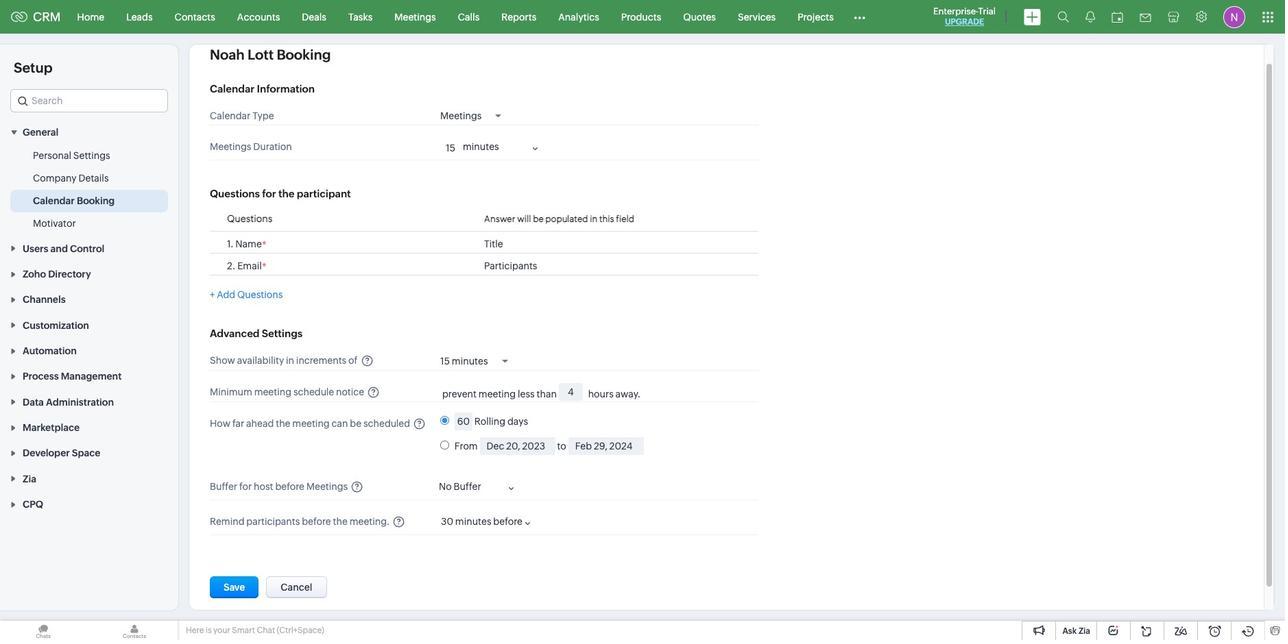 Task type: locate. For each thing, give the bounding box(es) containing it.
analytics link
[[548, 0, 611, 33]]

general
[[23, 127, 59, 138]]

schedule
[[294, 387, 334, 398]]

signals element
[[1078, 0, 1104, 34]]

signals image
[[1086, 11, 1096, 23]]

settings for personal settings
[[73, 150, 110, 161]]

+
[[210, 290, 215, 301]]

scheduled
[[364, 419, 410, 430]]

meeting up rolling days on the left of the page
[[479, 389, 516, 400]]

1 vertical spatial questions
[[227, 214, 273, 225]]

0 horizontal spatial meeting
[[254, 387, 292, 398]]

None radio
[[440, 417, 449, 426]]

settings up details
[[73, 150, 110, 161]]

0 vertical spatial questions
[[210, 188, 260, 200]]

the right ahead
[[276, 419, 291, 430]]

for down "duration"
[[262, 188, 276, 200]]

questions up name
[[227, 214, 273, 225]]

automation
[[23, 346, 77, 357]]

0 horizontal spatial buffer
[[210, 482, 237, 493]]

far
[[233, 419, 244, 430]]

calendar information
[[210, 83, 315, 95]]

1 vertical spatial calendar
[[210, 110, 251, 121]]

. left email
[[232, 261, 236, 272]]

1 vertical spatial for
[[239, 482, 252, 493]]

answer will be populated in this field
[[484, 214, 635, 224]]

1 horizontal spatial buffer
[[454, 482, 481, 493]]

1 horizontal spatial in
[[590, 214, 598, 224]]

create menu image
[[1024, 9, 1041, 25]]

0 vertical spatial .
[[230, 239, 234, 250]]

0 vertical spatial settings
[[73, 150, 110, 161]]

control
[[70, 243, 104, 254]]

meeting down the show availability in increments of
[[254, 387, 292, 398]]

.
[[230, 239, 234, 250], [232, 261, 236, 272]]

booking down details
[[77, 196, 115, 207]]

be right will on the top of the page
[[533, 214, 544, 224]]

this
[[600, 214, 615, 224]]

2 vertical spatial questions
[[237, 290, 283, 301]]

None field
[[10, 89, 168, 113]]

1 horizontal spatial settings
[[262, 328, 303, 340]]

company
[[33, 173, 77, 184]]

hours away.
[[588, 389, 641, 400]]

questions for questions for the participant
[[210, 188, 260, 200]]

1 horizontal spatial be
[[533, 214, 544, 224]]

zia up cpq
[[23, 474, 36, 485]]

away.
[[616, 389, 641, 400]]

general region
[[0, 145, 178, 236]]

0 horizontal spatial for
[[239, 482, 252, 493]]

1 vertical spatial in
[[286, 356, 294, 367]]

from
[[455, 441, 478, 452]]

1 horizontal spatial mmm d, yyyy text field
[[569, 438, 644, 456]]

the for before
[[333, 517, 348, 528]]

1 vertical spatial zia
[[1079, 627, 1091, 637]]

analytics
[[559, 11, 600, 22]]

search element
[[1050, 0, 1078, 34]]

1 horizontal spatial booking
[[277, 47, 331, 62]]

calendar image
[[1112, 11, 1124, 22]]

search image
[[1058, 11, 1070, 23]]

automation button
[[0, 338, 178, 364]]

advanced settings
[[210, 328, 303, 340]]

the
[[279, 188, 295, 200], [276, 419, 291, 430], [333, 517, 348, 528]]

duration
[[253, 142, 292, 153]]

accounts link
[[226, 0, 291, 33]]

0 vertical spatial zia
[[23, 474, 36, 485]]

0 horizontal spatial settings
[[73, 150, 110, 161]]

developer space
[[23, 448, 100, 459]]

notice
[[336, 387, 364, 398]]

settings up the show availability in increments of
[[262, 328, 303, 340]]

meeting for minimum
[[254, 387, 292, 398]]

before for 30
[[494, 517, 523, 528]]

calls link
[[447, 0, 491, 33]]

2 mmm d, yyyy text field from the left
[[569, 438, 644, 456]]

mails image
[[1140, 13, 1152, 22]]

questions
[[210, 188, 260, 200], [227, 214, 273, 225], [237, 290, 283, 301]]

questions down email
[[237, 290, 283, 301]]

name
[[236, 239, 262, 250]]

users
[[23, 243, 48, 254]]

. for 2
[[232, 261, 236, 272]]

meetings inside field
[[440, 111, 482, 122]]

Search text field
[[11, 90, 167, 112]]

crm
[[33, 10, 61, 24]]

mmm d, yyyy text field right to
[[569, 438, 644, 456]]

None radio
[[440, 441, 449, 450]]

your
[[213, 626, 230, 636]]

calendar for calendar information
[[210, 83, 255, 95]]

before for remind
[[302, 517, 331, 528]]

calendar type
[[210, 110, 274, 121]]

calendar up motivator
[[33, 196, 75, 207]]

before right "30"
[[494, 517, 523, 528]]

zoho directory
[[23, 269, 91, 280]]

1 horizontal spatial for
[[262, 188, 276, 200]]

marketplace button
[[0, 415, 178, 441]]

None button
[[210, 577, 259, 599], [266, 577, 327, 599], [210, 577, 259, 599], [266, 577, 327, 599]]

prevent
[[443, 389, 477, 400]]

meeting left can
[[293, 419, 330, 430]]

0 horizontal spatial be
[[350, 419, 362, 430]]

will
[[517, 214, 531, 224]]

MMM D, YYYY text field
[[480, 438, 555, 456], [569, 438, 644, 456]]

information
[[257, 83, 315, 95]]

buffer
[[210, 482, 237, 493], [454, 482, 481, 493]]

buffer right no
[[454, 482, 481, 493]]

0 vertical spatial calendar
[[210, 83, 255, 95]]

2 vertical spatial the
[[333, 517, 348, 528]]

for for questions
[[262, 188, 276, 200]]

calendar booking link
[[33, 194, 115, 208]]

None text field
[[559, 384, 583, 402]]

less
[[518, 389, 535, 400]]

1 horizontal spatial meeting
[[293, 419, 330, 430]]

deals
[[302, 11, 327, 22]]

prevent meeting less than
[[443, 389, 557, 400]]

tasks link
[[338, 0, 384, 33]]

1 vertical spatial booking
[[77, 196, 115, 207]]

meetings inside meetings link
[[395, 11, 436, 22]]

in right the availability
[[286, 356, 294, 367]]

15
[[440, 356, 450, 367]]

process management button
[[0, 364, 178, 389]]

settings
[[73, 150, 110, 161], [262, 328, 303, 340]]

home
[[77, 11, 104, 22]]

0 horizontal spatial booking
[[77, 196, 115, 207]]

hours
[[588, 389, 614, 400]]

quotes
[[684, 11, 716, 22]]

products link
[[611, 0, 673, 33]]

how far ahead the meeting can be scheduled
[[210, 419, 410, 430]]

2 vertical spatial calendar
[[33, 196, 75, 207]]

for left host
[[239, 482, 252, 493]]

meeting for prevent
[[479, 389, 516, 400]]

zia right ask
[[1079, 627, 1091, 637]]

availability
[[237, 356, 284, 367]]

before right participants at the left
[[302, 517, 331, 528]]

booking up information
[[277, 47, 331, 62]]

minimum
[[210, 387, 252, 398]]

the left meeting.
[[333, 517, 348, 528]]

minutes right "30"
[[455, 517, 492, 528]]

mmm d, yyyy text field down days
[[480, 438, 555, 456]]

None text field
[[438, 140, 462, 157], [455, 413, 473, 431], [438, 140, 462, 157], [455, 413, 473, 431]]

minutes down the meetings field
[[463, 142, 499, 153]]

calendar inside calendar booking link
[[33, 196, 75, 207]]

30
[[441, 517, 454, 528]]

be right can
[[350, 419, 362, 430]]

of
[[349, 356, 358, 367]]

calendar up calendar type
[[210, 83, 255, 95]]

. left name
[[230, 239, 234, 250]]

minutes for 15 minutes
[[452, 356, 488, 367]]

0 horizontal spatial in
[[286, 356, 294, 367]]

minimum meeting schedule notice
[[210, 387, 364, 398]]

minutes
[[463, 142, 499, 153], [452, 356, 488, 367], [455, 517, 492, 528]]

in
[[590, 214, 598, 224], [286, 356, 294, 367]]

ask zia
[[1063, 627, 1091, 637]]

noah
[[210, 47, 245, 62]]

process management
[[23, 371, 122, 382]]

here
[[186, 626, 204, 636]]

minutes for 30 minutes before
[[455, 517, 492, 528]]

questions for questions
[[227, 214, 273, 225]]

0 horizontal spatial zia
[[23, 474, 36, 485]]

1 vertical spatial the
[[276, 419, 291, 430]]

meetings
[[395, 11, 436, 22], [440, 111, 482, 122], [210, 142, 251, 153], [307, 482, 348, 493]]

the left participant
[[279, 188, 295, 200]]

for
[[262, 188, 276, 200], [239, 482, 252, 493]]

1 vertical spatial minutes
[[452, 356, 488, 367]]

be
[[533, 214, 544, 224], [350, 419, 362, 430]]

0 vertical spatial for
[[262, 188, 276, 200]]

contacts
[[175, 11, 215, 22]]

0 horizontal spatial mmm d, yyyy text field
[[480, 438, 555, 456]]

0 vertical spatial minutes
[[463, 142, 499, 153]]

2 horizontal spatial meeting
[[479, 389, 516, 400]]

minutes right 15
[[452, 356, 488, 367]]

0 vertical spatial in
[[590, 214, 598, 224]]

in left this
[[590, 214, 598, 224]]

booking
[[277, 47, 331, 62], [77, 196, 115, 207]]

questions down meetings duration at the top of the page
[[210, 188, 260, 200]]

minutes inside field
[[452, 356, 488, 367]]

calendar left type
[[210, 110, 251, 121]]

1 vertical spatial be
[[350, 419, 362, 430]]

buffer for host before meetings
[[210, 482, 348, 493]]

1 mmm d, yyyy text field from the left
[[480, 438, 555, 456]]

. for 1
[[230, 239, 234, 250]]

1 vertical spatial settings
[[262, 328, 303, 340]]

buffer up remind
[[210, 482, 237, 493]]

2 vertical spatial minutes
[[455, 517, 492, 528]]

projects
[[798, 11, 834, 22]]

remind participants before the meeting.
[[210, 517, 390, 528]]

zia
[[23, 474, 36, 485], [1079, 627, 1091, 637]]

before right host
[[275, 482, 305, 493]]

1 vertical spatial .
[[232, 261, 236, 272]]

settings inside 'personal settings' link
[[73, 150, 110, 161]]



Task type: describe. For each thing, give the bounding box(es) containing it.
deals link
[[291, 0, 338, 33]]

2
[[227, 261, 232, 272]]

chats image
[[0, 622, 86, 641]]

than
[[537, 389, 557, 400]]

trial
[[979, 6, 996, 16]]

create menu element
[[1016, 0, 1050, 33]]

is
[[206, 626, 212, 636]]

Other Modules field
[[845, 6, 875, 28]]

leads link
[[115, 0, 164, 33]]

zia inside dropdown button
[[23, 474, 36, 485]]

meeting.
[[350, 517, 390, 528]]

motivator link
[[33, 217, 76, 231]]

company details link
[[33, 172, 109, 185]]

participant
[[297, 188, 351, 200]]

zoho
[[23, 269, 46, 280]]

crm link
[[11, 10, 61, 24]]

quotes link
[[673, 0, 727, 33]]

zoho directory button
[[0, 261, 178, 287]]

developer space button
[[0, 441, 178, 466]]

setup
[[14, 60, 52, 75]]

rolling
[[475, 417, 506, 428]]

title
[[484, 239, 503, 250]]

1 buffer from the left
[[210, 482, 237, 493]]

30 minutes before
[[441, 517, 523, 528]]

projects link
[[787, 0, 845, 33]]

meetings link
[[384, 0, 447, 33]]

2 buffer from the left
[[454, 482, 481, 493]]

developer
[[23, 448, 70, 459]]

booking inside calendar booking link
[[77, 196, 115, 207]]

no buffer
[[439, 482, 481, 493]]

enterprise-
[[934, 6, 979, 16]]

how
[[210, 419, 231, 430]]

channels button
[[0, 287, 178, 312]]

calendar for calendar booking
[[33, 196, 75, 207]]

the for ahead
[[276, 419, 291, 430]]

remind
[[210, 517, 245, 528]]

type
[[253, 110, 274, 121]]

15 minutes
[[440, 356, 488, 367]]

+ add questions
[[210, 290, 283, 301]]

customization
[[23, 320, 89, 331]]

to
[[557, 441, 567, 452]]

motivator
[[33, 218, 76, 229]]

home link
[[66, 0, 115, 33]]

services link
[[727, 0, 787, 33]]

process
[[23, 371, 59, 382]]

leads
[[126, 11, 153, 22]]

increments
[[296, 356, 347, 367]]

general button
[[0, 119, 178, 145]]

(ctrl+space)
[[277, 626, 324, 636]]

contacts image
[[91, 622, 178, 641]]

0 vertical spatial booking
[[277, 47, 331, 62]]

participants
[[247, 517, 300, 528]]

+ add questions link
[[210, 290, 283, 301]]

directory
[[48, 269, 91, 280]]

populated
[[546, 214, 588, 224]]

1 horizontal spatial zia
[[1079, 627, 1091, 637]]

field
[[616, 214, 635, 224]]

and
[[50, 243, 68, 254]]

settings for advanced settings
[[262, 328, 303, 340]]

lott
[[248, 47, 274, 62]]

accounts
[[237, 11, 280, 22]]

1 . name
[[227, 239, 262, 250]]

channels
[[23, 295, 66, 306]]

administration
[[46, 397, 114, 408]]

mails element
[[1132, 1, 1160, 33]]

rolling days
[[475, 417, 528, 428]]

days
[[508, 417, 528, 428]]

calendar for calendar type
[[210, 110, 251, 121]]

personal settings link
[[33, 149, 110, 163]]

email
[[237, 261, 262, 272]]

here is your smart chat (ctrl+space)
[[186, 626, 324, 636]]

profile element
[[1216, 0, 1254, 33]]

for for buffer
[[239, 482, 252, 493]]

questions for the participant
[[210, 188, 351, 200]]

host
[[254, 482, 273, 493]]

0 vertical spatial the
[[279, 188, 295, 200]]

contacts link
[[164, 0, 226, 33]]

15 minutes field
[[440, 355, 508, 367]]

ask
[[1063, 627, 1077, 637]]

answer
[[484, 214, 516, 224]]

profile image
[[1224, 6, 1246, 28]]

marketplace
[[23, 423, 80, 434]]

Meetings field
[[440, 110, 502, 122]]

add
[[217, 290, 235, 301]]

advanced
[[210, 328, 260, 340]]

reports link
[[491, 0, 548, 33]]

can
[[332, 419, 348, 430]]

chat
[[257, 626, 275, 636]]

details
[[79, 173, 109, 184]]

no
[[439, 482, 452, 493]]

space
[[72, 448, 100, 459]]

data administration
[[23, 397, 114, 408]]

products
[[621, 11, 662, 22]]

personal settings
[[33, 150, 110, 161]]

0 vertical spatial be
[[533, 214, 544, 224]]



Task type: vqa. For each thing, say whether or not it's contained in the screenshot.
logo
no



